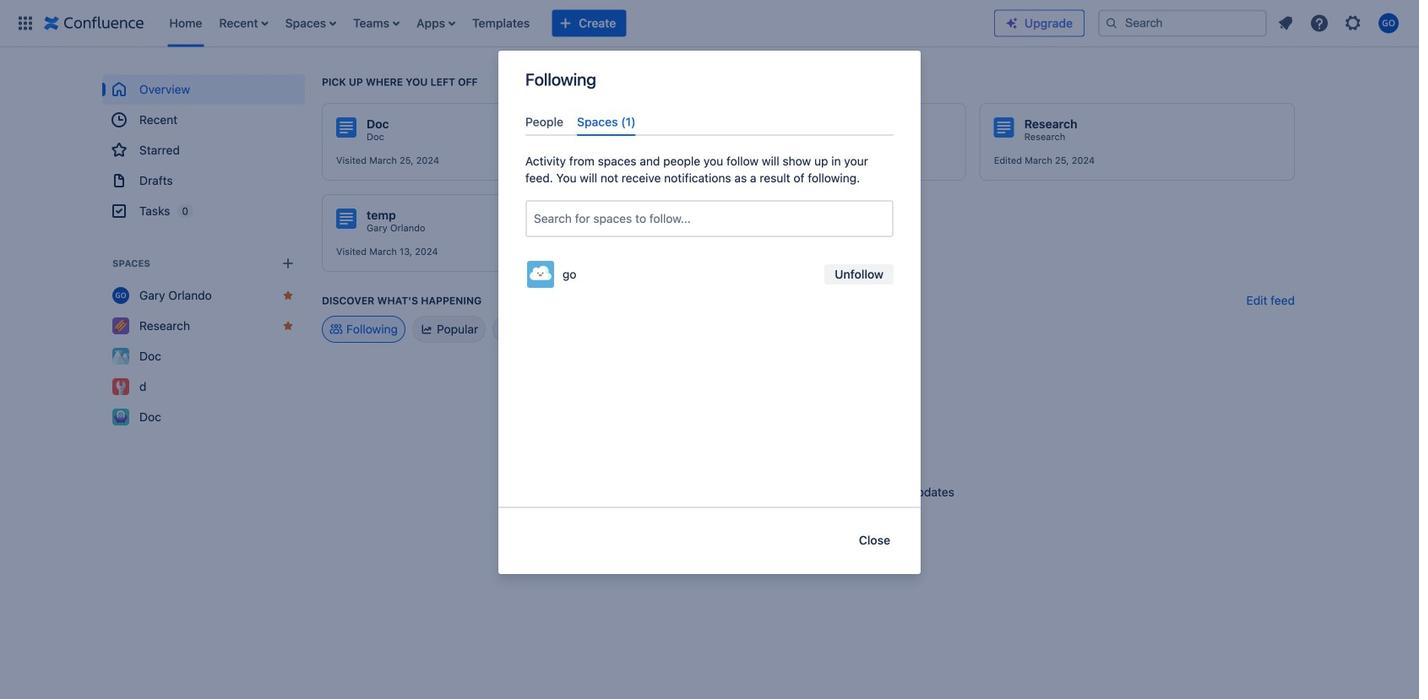 Task type: locate. For each thing, give the bounding box(es) containing it.
list
[[161, 0, 995, 47], [1271, 8, 1410, 38]]

0 vertical spatial unstar this space image
[[281, 289, 295, 303]]

None text field
[[534, 211, 537, 227]]

confluence image
[[44, 13, 144, 33], [44, 13, 144, 33]]

unstar this space image
[[281, 289, 295, 303], [281, 319, 295, 333]]

0 horizontal spatial list item
[[214, 0, 273, 47]]

dialog
[[499, 51, 921, 575]]

0 horizontal spatial list
[[161, 0, 995, 47]]

group
[[102, 74, 305, 226]]

banner
[[0, 0, 1420, 47]]

list item
[[214, 0, 273, 47], [348, 0, 405, 47]]

None search field
[[1099, 10, 1268, 37]]

tab list
[[519, 108, 901, 136]]

2 unstar this space image from the top
[[281, 319, 295, 333]]

1 horizontal spatial list item
[[348, 0, 405, 47]]

1 vertical spatial unstar this space image
[[281, 319, 295, 333]]

search image
[[1105, 16, 1119, 30]]



Task type: vqa. For each thing, say whether or not it's contained in the screenshot.
list
yes



Task type: describe. For each thing, give the bounding box(es) containing it.
1 unstar this space image from the top
[[281, 289, 295, 303]]

Search field
[[1099, 10, 1268, 37]]

create a space image
[[278, 254, 298, 274]]

1 horizontal spatial list
[[1271, 8, 1410, 38]]

global element
[[10, 0, 995, 47]]

premium image
[[1006, 16, 1019, 30]]

1 list item from the left
[[214, 0, 273, 47]]

settings icon image
[[1344, 13, 1364, 33]]

2 list item from the left
[[348, 0, 405, 47]]



